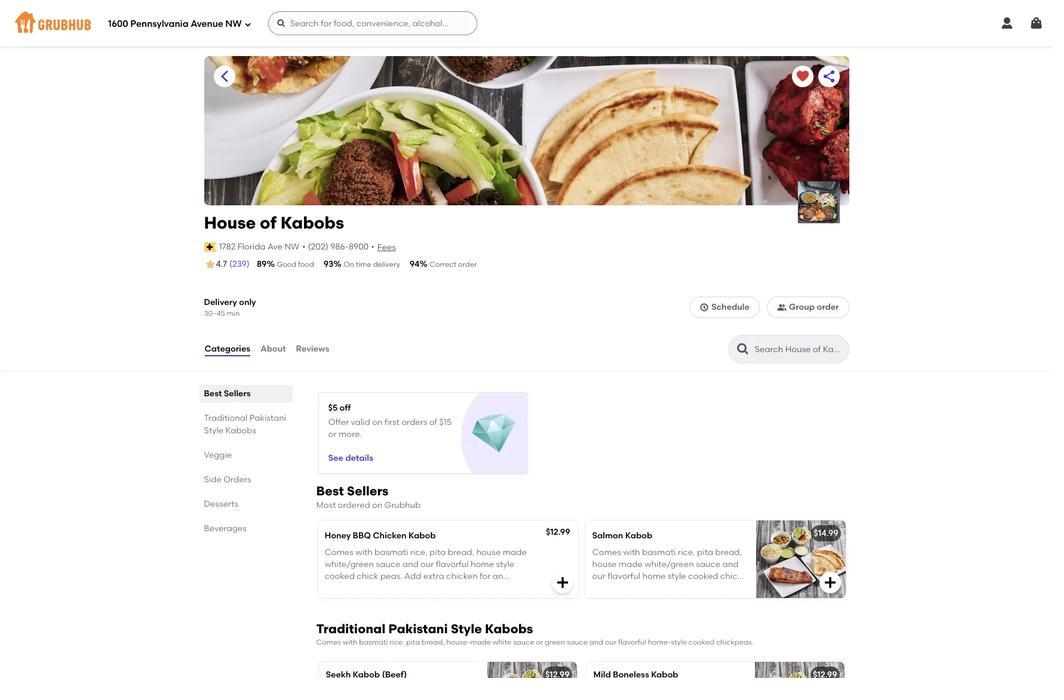 Task type: locate. For each thing, give the bounding box(es) containing it.
our left home-
[[605, 638, 617, 647]]

with inside traditional pakistani style kabobs comes with basmati rice, pita bread, house-made white sauce or green sauce and our flavorful home-style cooked chickpeas.
[[343, 638, 357, 647]]

nw inside main navigation navigation
[[225, 18, 242, 29]]

sellers for best sellers most ordered on grubhub
[[347, 484, 389, 499]]

and
[[403, 560, 419, 570], [723, 560, 739, 570], [590, 638, 603, 647]]

1 vertical spatial on
[[372, 501, 382, 511]]

0 vertical spatial svg image
[[276, 19, 286, 28]]

• left the (202)
[[302, 242, 306, 252]]

1 horizontal spatial sellers
[[347, 484, 389, 499]]

comes for comes with basmati rice, pita bread, house made white/green sauce and our flavorful home style cooked chick peas.
[[592, 548, 621, 558]]

0 vertical spatial made
[[503, 548, 527, 558]]

pita
[[430, 548, 446, 558], [697, 548, 713, 558], [406, 638, 420, 647]]

0 vertical spatial sellers
[[224, 389, 251, 399]]

salmon kabob image
[[756, 521, 846, 598]]

0 horizontal spatial style
[[204, 426, 224, 436]]

or left green
[[536, 638, 543, 647]]

2 vertical spatial svg image
[[555, 576, 570, 590]]

1 vertical spatial flavorful
[[608, 572, 640, 582]]

1 horizontal spatial home
[[642, 572, 666, 582]]

1 vertical spatial traditional
[[316, 622, 385, 637]]

cooked inside comes with basmati rice, pita bread, house made white/green sauce and our flavorful home style cooked chick peas. add extra chicken for an additional charge.
[[325, 572, 355, 582]]

and inside the "comes with basmati rice, pita bread, house made white/green sauce and our flavorful home style cooked chick peas."
[[723, 560, 739, 570]]

chickpeas.
[[716, 638, 754, 647]]

0 vertical spatial order
[[458, 260, 477, 269]]

made for comes with basmati rice, pita bread, house made white/green sauce and our flavorful home style cooked chick peas. add extra chicken for an additional charge.
[[503, 548, 527, 558]]

2 chick from the left
[[720, 572, 742, 582]]

chick inside the "comes with basmati rice, pita bread, house made white/green sauce and our flavorful home style cooked chick peas."
[[720, 572, 742, 582]]

1 vertical spatial or
[[536, 638, 543, 647]]

our
[[421, 560, 434, 570], [592, 572, 606, 582], [605, 638, 617, 647]]

orders
[[224, 475, 251, 485]]

pakistani up house-
[[389, 622, 448, 637]]

0 horizontal spatial svg image
[[276, 19, 286, 28]]

ave
[[268, 242, 282, 252]]

comes
[[325, 548, 354, 558], [592, 548, 621, 558], [316, 638, 341, 647]]

pakistani for traditional pakistani style kabobs comes with basmati rice, pita bread, house-made white sauce or green sauce and our flavorful home-style cooked chickpeas.
[[389, 622, 448, 637]]

basmati inside traditional pakistani style kabobs comes with basmati rice, pita bread, house-made white sauce or green sauce and our flavorful home-style cooked chickpeas.
[[359, 638, 388, 647]]

nw right avenue
[[225, 18, 242, 29]]

made left white
[[470, 638, 491, 647]]

1 horizontal spatial style
[[451, 622, 482, 637]]

made inside comes with basmati rice, pita bread, house made white/green sauce and our flavorful home style cooked chick peas. add extra chicken for an additional charge.
[[503, 548, 527, 558]]

home for honey bbq chicken kabob
[[471, 560, 494, 570]]

rice,
[[410, 548, 428, 558], [678, 548, 695, 558], [390, 638, 405, 647]]

on time delivery
[[344, 260, 400, 269]]

nw
[[225, 18, 242, 29], [284, 242, 299, 252]]

0 vertical spatial on
[[372, 418, 383, 428]]

peas. for bbq
[[380, 572, 402, 582]]

style
[[496, 560, 515, 570], [668, 572, 686, 582], [671, 638, 687, 647]]

comes down honey
[[325, 548, 354, 558]]

1 horizontal spatial of
[[429, 418, 437, 428]]

comes down salmon
[[592, 548, 621, 558]]

0 vertical spatial style
[[204, 426, 224, 436]]

home down the salmon kabob
[[642, 572, 666, 582]]

1 kabob from the left
[[409, 531, 436, 541]]

home inside the "comes with basmati rice, pita bread, house made white/green sauce and our flavorful home style cooked chick peas."
[[642, 572, 666, 582]]

bread, for comes with basmati rice, pita bread, house made white/green sauce and our flavorful home style cooked chick peas.
[[715, 548, 742, 558]]

chick
[[357, 572, 378, 582], [720, 572, 742, 582]]

1 horizontal spatial traditional
[[316, 622, 385, 637]]

basmati inside comes with basmati rice, pita bread, house made white/green sauce and our flavorful home style cooked chick peas. add extra chicken for an additional charge.
[[375, 548, 408, 558]]

flavorful
[[436, 560, 469, 570], [608, 572, 640, 582], [618, 638, 646, 647]]

style for comes with basmati rice, pita bread, house made white/green sauce and our flavorful home style cooked chick peas.
[[668, 572, 686, 582]]

1 vertical spatial peas.
[[592, 584, 614, 594]]

house inside the "comes with basmati rice, pita bread, house made white/green sauce and our flavorful home style cooked chick peas."
[[592, 560, 617, 570]]

basmati for bbq
[[375, 548, 408, 558]]

2 horizontal spatial rice,
[[678, 548, 695, 558]]

1 horizontal spatial •
[[371, 242, 374, 252]]

1 horizontal spatial order
[[817, 302, 839, 313]]

only
[[239, 298, 256, 308]]

1 white/green from the left
[[325, 560, 374, 570]]

kabobs inside the traditional pakistani style kabobs
[[226, 426, 256, 436]]

1 horizontal spatial white/green
[[645, 560, 694, 570]]

rice, inside the "comes with basmati rice, pita bread, house made white/green sauce and our flavorful home style cooked chick peas."
[[678, 548, 695, 558]]

delivery only 30–45 min
[[204, 298, 256, 318]]

2 vertical spatial made
[[470, 638, 491, 647]]

with inside the "comes with basmati rice, pita bread, house made white/green sauce and our flavorful home style cooked chick peas."
[[623, 548, 640, 558]]

with for bbq
[[356, 548, 373, 558]]

with down additional
[[343, 638, 357, 647]]

2 horizontal spatial svg image
[[700, 303, 709, 313]]

traditional down additional
[[316, 622, 385, 637]]

nw right "ave"
[[284, 242, 299, 252]]

our up extra
[[421, 560, 434, 570]]

1 horizontal spatial kabobs
[[281, 213, 344, 233]]

bread, inside comes with basmati rice, pita bread, house made white/green sauce and our flavorful home style cooked chick peas. add extra chicken for an additional charge.
[[448, 548, 474, 558]]

style up house-
[[451, 622, 482, 637]]

1 chick from the left
[[357, 572, 378, 582]]

(239)
[[229, 259, 250, 269]]

and inside comes with basmati rice, pita bread, house made white/green sauce and our flavorful home style cooked chick peas. add extra chicken for an additional charge.
[[403, 560, 419, 570]]

made inside traditional pakistani style kabobs comes with basmati rice, pita bread, house-made white sauce or green sauce and our flavorful home-style cooked chickpeas.
[[470, 638, 491, 647]]

or
[[328, 430, 337, 440], [536, 638, 543, 647]]

kabob
[[409, 531, 436, 541], [625, 531, 653, 541]]

house down salmon
[[592, 560, 617, 570]]

order inside "button"
[[817, 302, 839, 313]]

kabobs up white
[[485, 622, 533, 637]]

1 vertical spatial style
[[451, 622, 482, 637]]

1 horizontal spatial made
[[503, 548, 527, 558]]

reviews button
[[295, 328, 330, 371]]

0 vertical spatial our
[[421, 560, 434, 570]]

1 vertical spatial svg image
[[700, 303, 709, 313]]

order
[[458, 260, 477, 269], [817, 302, 839, 313]]

florida
[[238, 242, 266, 252]]

• (202) 986-8900 • fees
[[302, 242, 396, 253]]

1 vertical spatial house
[[592, 560, 617, 570]]

1 vertical spatial style
[[668, 572, 686, 582]]

order for group order
[[817, 302, 839, 313]]

0 horizontal spatial bread,
[[422, 638, 445, 647]]

kabob right salmon
[[625, 531, 653, 541]]

people icon image
[[777, 303, 787, 313]]

basmati down charge.
[[359, 638, 388, 647]]

our inside comes with basmati rice, pita bread, house made white/green sauce and our flavorful home style cooked chick peas. add extra chicken for an additional charge.
[[421, 560, 434, 570]]

Search for food, convenience, alcohol... search field
[[268, 11, 477, 35]]

share icon image
[[822, 69, 836, 84]]

made
[[503, 548, 527, 558], [619, 560, 643, 570], [470, 638, 491, 647]]

pakistani inside the traditional pakistani style kabobs
[[250, 414, 286, 424]]

subscription pass image
[[204, 242, 216, 252]]

0 horizontal spatial pakistani
[[250, 414, 286, 424]]

on left first
[[372, 418, 383, 428]]

traditional inside the traditional pakistani style kabobs
[[204, 414, 248, 424]]

delivery
[[204, 298, 237, 308]]

best sellers tab
[[204, 388, 288, 400]]

0 horizontal spatial kabob
[[409, 531, 436, 541]]

best for best sellers
[[204, 389, 222, 399]]

pakistani inside traditional pakistani style kabobs comes with basmati rice, pita bread, house-made white sauce or green sauce and our flavorful home-style cooked chickpeas.
[[389, 622, 448, 637]]

1 vertical spatial our
[[592, 572, 606, 582]]

1 horizontal spatial chick
[[720, 572, 742, 582]]

veggie
[[204, 451, 232, 461]]

0 horizontal spatial of
[[260, 213, 277, 233]]

0 horizontal spatial order
[[458, 260, 477, 269]]

our inside traditional pakistani style kabobs comes with basmati rice, pita bread, house-made white sauce or green sauce and our flavorful home-style cooked chickpeas.
[[605, 638, 617, 647]]

sellers up the traditional pakistani style kabobs
[[224, 389, 251, 399]]

caret left icon image
[[217, 69, 232, 84]]

on right ordered
[[372, 501, 382, 511]]

peas. inside the "comes with basmati rice, pita bread, house made white/green sauce and our flavorful home style cooked chick peas."
[[592, 584, 614, 594]]

0 horizontal spatial home
[[471, 560, 494, 570]]

sellers inside "best sellers most ordered on grubhub"
[[347, 484, 389, 499]]

0 vertical spatial traditional
[[204, 414, 248, 424]]

0 horizontal spatial made
[[470, 638, 491, 647]]

2 horizontal spatial made
[[619, 560, 643, 570]]

style inside comes with basmati rice, pita bread, house made white/green sauce and our flavorful home style cooked chick peas. add extra chicken for an additional charge.
[[496, 560, 515, 570]]

1 vertical spatial of
[[429, 418, 437, 428]]

kabob right chicken
[[409, 531, 436, 541]]

1 vertical spatial sellers
[[347, 484, 389, 499]]

0 horizontal spatial house
[[476, 548, 501, 558]]

2 vertical spatial our
[[605, 638, 617, 647]]

best
[[204, 389, 222, 399], [316, 484, 344, 499]]

side
[[204, 475, 222, 485]]

with down the bbq
[[356, 548, 373, 558]]

pennsylvania
[[130, 18, 189, 29]]

Search House of Kabobs search field
[[754, 344, 845, 356]]

with inside comes with basmati rice, pita bread, house made white/green sauce and our flavorful home style cooked chick peas. add extra chicken for an additional charge.
[[356, 548, 373, 558]]

(202)
[[308, 242, 328, 252]]

fees
[[377, 242, 396, 253]]

chick inside comes with basmati rice, pita bread, house made white/green sauce and our flavorful home style cooked chick peas. add extra chicken for an additional charge.
[[357, 572, 378, 582]]

sauce inside comes with basmati rice, pita bread, house made white/green sauce and our flavorful home style cooked chick peas. add extra chicken for an additional charge.
[[376, 560, 401, 570]]

grubhub
[[384, 501, 421, 511]]

kabobs up veggie tab
[[226, 426, 256, 436]]

0 vertical spatial best
[[204, 389, 222, 399]]

best inside "best sellers most ordered on grubhub"
[[316, 484, 344, 499]]

schedule
[[712, 302, 750, 313]]

good
[[277, 260, 296, 269]]

our for salmon kabob
[[592, 572, 606, 582]]

0 vertical spatial of
[[260, 213, 277, 233]]

0 horizontal spatial sellers
[[224, 389, 251, 399]]

good food
[[277, 260, 314, 269]]

ordered
[[338, 501, 370, 511]]

flavorful left home-
[[618, 638, 646, 647]]

0 horizontal spatial best
[[204, 389, 222, 399]]

pakistani for traditional pakistani style kabobs
[[250, 414, 286, 424]]

1 vertical spatial nw
[[284, 242, 299, 252]]

1 vertical spatial pakistani
[[389, 622, 448, 637]]

house for comes with basmati rice, pita bread, house made white/green sauce and our flavorful home style cooked chick peas. add extra chicken for an additional charge.
[[476, 548, 501, 558]]

flavorful inside traditional pakistani style kabobs comes with basmati rice, pita bread, house-made white sauce or green sauce and our flavorful home-style cooked chickpeas.
[[618, 638, 646, 647]]

and for honey bbq chicken kabob
[[403, 560, 419, 570]]

correct
[[430, 260, 457, 269]]

white/green inside comes with basmati rice, pita bread, house made white/green sauce and our flavorful home style cooked chick peas. add extra chicken for an additional charge.
[[325, 560, 374, 570]]

style inside the "comes with basmati rice, pita bread, house made white/green sauce and our flavorful home style cooked chick peas."
[[668, 572, 686, 582]]

or inside traditional pakistani style kabobs comes with basmati rice, pita bread, house-made white sauce or green sauce and our flavorful home-style cooked chickpeas.
[[536, 638, 543, 647]]

style
[[204, 426, 224, 436], [451, 622, 482, 637]]

traditional inside traditional pakistani style kabobs comes with basmati rice, pita bread, house-made white sauce or green sauce and our flavorful home-style cooked chickpeas.
[[316, 622, 385, 637]]

0 horizontal spatial rice,
[[390, 638, 405, 647]]

2 vertical spatial flavorful
[[618, 638, 646, 647]]

style inside traditional pakistani style kabobs comes with basmati rice, pita bread, house-made white sauce or green sauce and our flavorful home-style cooked chickpeas.
[[451, 622, 482, 637]]

chicken
[[373, 531, 407, 541]]

1 vertical spatial best
[[316, 484, 344, 499]]

pakistani down best sellers tab
[[250, 414, 286, 424]]

0 vertical spatial kabobs
[[281, 213, 344, 233]]

home for salmon kabob
[[642, 572, 666, 582]]

most
[[316, 501, 336, 511]]

rice, for honey bbq chicken kabob
[[410, 548, 428, 558]]

kabobs up the (202)
[[281, 213, 344, 233]]

white/green for kabob
[[645, 560, 694, 570]]

kabobs
[[281, 213, 344, 233], [226, 426, 256, 436], [485, 622, 533, 637]]

2 white/green from the left
[[645, 560, 694, 570]]

with down the salmon kabob
[[623, 548, 640, 558]]

$5 off offer valid on first orders of $15 or more.
[[328, 403, 452, 440]]

best for best sellers most ordered on grubhub
[[316, 484, 344, 499]]

1 horizontal spatial kabob
[[625, 531, 653, 541]]

2 horizontal spatial kabobs
[[485, 622, 533, 637]]

2 vertical spatial kabobs
[[485, 622, 533, 637]]

0 horizontal spatial chick
[[357, 572, 378, 582]]

order right group
[[817, 302, 839, 313]]

see details
[[328, 453, 373, 463]]

basmati
[[375, 548, 408, 558], [642, 548, 676, 558], [359, 638, 388, 647]]

2 horizontal spatial bread,
[[715, 548, 742, 558]]

best inside tab
[[204, 389, 222, 399]]

94
[[410, 259, 420, 269]]

0 horizontal spatial kabobs
[[226, 426, 256, 436]]

of up "ave"
[[260, 213, 277, 233]]

0 horizontal spatial •
[[302, 242, 306, 252]]

best up most
[[316, 484, 344, 499]]

comes down additional
[[316, 638, 341, 647]]

our inside the "comes with basmati rice, pita bread, house made white/green sauce and our flavorful home style cooked chick peas."
[[592, 572, 606, 582]]

1 horizontal spatial house
[[592, 560, 617, 570]]

on inside "best sellers most ordered on grubhub"
[[372, 501, 382, 511]]

1782 florida ave nw button
[[218, 241, 300, 254]]

home inside comes with basmati rice, pita bread, house made white/green sauce and our flavorful home style cooked chick peas. add extra chicken for an additional charge.
[[471, 560, 494, 570]]

fees button
[[377, 241, 397, 254]]

1 horizontal spatial nw
[[284, 242, 299, 252]]

2 horizontal spatial pita
[[697, 548, 713, 558]]

kabobs for traditional pakistani style kabobs comes with basmati rice, pita bread, house-made white sauce or green sauce and our flavorful home-style cooked chickpeas.
[[485, 622, 533, 637]]

search icon image
[[736, 342, 750, 357]]

house up for
[[476, 548, 501, 558]]

0 vertical spatial style
[[496, 560, 515, 570]]

about
[[261, 344, 286, 354]]

best up the traditional pakistani style kabobs
[[204, 389, 222, 399]]

with for kabob
[[623, 548, 640, 558]]

peas. inside comes with basmati rice, pita bread, house made white/green sauce and our flavorful home style cooked chick peas. add extra chicken for an additional charge.
[[380, 572, 402, 582]]

basmati inside the "comes with basmati rice, pita bread, house made white/green sauce and our flavorful home style cooked chick peas."
[[642, 548, 676, 558]]

honey bbq chicken kabob
[[325, 531, 436, 541]]

sellers
[[224, 389, 251, 399], [347, 484, 389, 499]]

2 • from the left
[[371, 242, 374, 252]]

1600 pennsylvania avenue nw
[[108, 18, 242, 29]]

on inside $5 off offer valid on first orders of $15 or more.
[[372, 418, 383, 428]]

time
[[356, 260, 371, 269]]

2 horizontal spatial and
[[723, 560, 739, 570]]

about button
[[260, 328, 287, 371]]

nw inside 1782 florida ave nw button
[[284, 242, 299, 252]]

2 vertical spatial style
[[671, 638, 687, 647]]

house inside comes with basmati rice, pita bread, house made white/green sauce and our flavorful home style cooked chick peas. add extra chicken for an additional charge.
[[476, 548, 501, 558]]

1 vertical spatial made
[[619, 560, 643, 570]]

0 vertical spatial house
[[476, 548, 501, 558]]

charge.
[[368, 584, 399, 594]]

flavorful up the chicken
[[436, 560, 469, 570]]

1 horizontal spatial bread,
[[448, 548, 474, 558]]

1 horizontal spatial and
[[590, 638, 603, 647]]

home
[[471, 560, 494, 570], [642, 572, 666, 582]]

0 horizontal spatial and
[[403, 560, 419, 570]]

and inside traditional pakistani style kabobs comes with basmati rice, pita bread, house-made white sauce or green sauce and our flavorful home-style cooked chickpeas.
[[590, 638, 603, 647]]

house
[[476, 548, 501, 558], [592, 560, 617, 570]]

white/green down the salmon kabob
[[645, 560, 694, 570]]

peas.
[[380, 572, 402, 582], [592, 584, 614, 594]]

1 vertical spatial home
[[642, 572, 666, 582]]

0 vertical spatial pakistani
[[250, 414, 286, 424]]

peas. up charge.
[[380, 572, 402, 582]]

0 vertical spatial nw
[[225, 18, 242, 29]]

1 horizontal spatial or
[[536, 638, 543, 647]]

0 vertical spatial or
[[328, 430, 337, 440]]

home up for
[[471, 560, 494, 570]]

white/green inside the "comes with basmati rice, pita bread, house made white/green sauce and our flavorful home style cooked chick peas."
[[645, 560, 694, 570]]

cooked for comes with basmati rice, pita bread, house made white/green sauce and our flavorful home style cooked chick peas. add extra chicken for an additional charge.
[[325, 572, 355, 582]]

rice, inside comes with basmati rice, pita bread, house made white/green sauce and our flavorful home style cooked chick peas. add extra chicken for an additional charge.
[[410, 548, 428, 558]]

flavorful inside the "comes with basmati rice, pita bread, house made white/green sauce and our flavorful home style cooked chick peas."
[[608, 572, 640, 582]]

comes inside the "comes with basmati rice, pita bread, house made white/green sauce and our flavorful home style cooked chick peas."
[[592, 548, 621, 558]]

avenue
[[191, 18, 223, 29]]

sauce
[[376, 560, 401, 570], [696, 560, 721, 570], [513, 638, 534, 647], [567, 638, 588, 647]]

of left $15
[[429, 418, 437, 428]]

style inside traditional pakistani style kabobs comes with basmati rice, pita bread, house-made white sauce or green sauce and our flavorful home-style cooked chickpeas.
[[671, 638, 687, 647]]

0 horizontal spatial or
[[328, 430, 337, 440]]

bread, inside the "comes with basmati rice, pita bread, house made white/green sauce and our flavorful home style cooked chick peas."
[[715, 548, 742, 558]]

0 horizontal spatial pita
[[406, 638, 420, 647]]

beverages tab
[[204, 523, 288, 535]]

svg image
[[1000, 16, 1014, 30], [1029, 16, 1044, 30], [244, 21, 251, 28], [823, 576, 837, 590]]

sellers inside tab
[[224, 389, 251, 399]]

$12.99
[[546, 527, 570, 537]]

extra
[[423, 572, 444, 582]]

cooked
[[325, 572, 355, 582], [688, 572, 718, 582], [689, 638, 715, 647]]

basmati down the salmon kabob
[[642, 548, 676, 558]]

peas. down salmon
[[592, 584, 614, 594]]

on
[[372, 418, 383, 428], [372, 501, 382, 511]]

style inside the traditional pakistani style kabobs
[[204, 426, 224, 436]]

1 horizontal spatial pita
[[430, 548, 446, 558]]

desserts
[[204, 500, 238, 510]]

traditional down best sellers
[[204, 414, 248, 424]]

0 horizontal spatial peas.
[[380, 572, 402, 582]]

pita inside the "comes with basmati rice, pita bread, house made white/green sauce and our flavorful home style cooked chick peas."
[[697, 548, 713, 558]]

with
[[356, 548, 373, 558], [623, 548, 640, 558], [343, 638, 357, 647]]

1 vertical spatial kabobs
[[226, 426, 256, 436]]

cooked inside the "comes with basmati rice, pita bread, house made white/green sauce and our flavorful home style cooked chick peas."
[[688, 572, 718, 582]]

for
[[480, 572, 491, 582]]

white/green up additional
[[325, 560, 374, 570]]

or down offer
[[328, 430, 337, 440]]

flavorful inside comes with basmati rice, pita bread, house made white/green sauce and our flavorful home style cooked chick peas. add extra chicken for an additional charge.
[[436, 560, 469, 570]]

made up the an
[[503, 548, 527, 558]]

order right correct
[[458, 260, 477, 269]]

0 vertical spatial home
[[471, 560, 494, 570]]

svg image
[[276, 19, 286, 28], [700, 303, 709, 313], [555, 576, 570, 590]]

0 vertical spatial flavorful
[[436, 560, 469, 570]]

1 horizontal spatial rice,
[[410, 548, 428, 558]]

0 vertical spatial peas.
[[380, 572, 402, 582]]

basmati down chicken
[[375, 548, 408, 558]]

comes inside comes with basmati rice, pita bread, house made white/green sauce and our flavorful home style cooked chick peas. add extra chicken for an additional charge.
[[325, 548, 354, 558]]

• left fees
[[371, 242, 374, 252]]

1 horizontal spatial pakistani
[[389, 622, 448, 637]]

0 horizontal spatial white/green
[[325, 560, 374, 570]]

style up veggie
[[204, 426, 224, 436]]

of
[[260, 213, 277, 233], [429, 418, 437, 428]]

1 horizontal spatial best
[[316, 484, 344, 499]]

made inside the "comes with basmati rice, pita bread, house made white/green sauce and our flavorful home style cooked chick peas."
[[619, 560, 643, 570]]

0 horizontal spatial nw
[[225, 18, 242, 29]]

of inside $5 off offer valid on first orders of $15 or more.
[[429, 418, 437, 428]]

1 horizontal spatial peas.
[[592, 584, 614, 594]]

1 vertical spatial order
[[817, 302, 839, 313]]

traditional for traditional pakistani style kabobs
[[204, 414, 248, 424]]

flavorful down the salmon kabob
[[608, 572, 640, 582]]

0 horizontal spatial traditional
[[204, 414, 248, 424]]

nw for 1782 florida ave nw
[[284, 242, 299, 252]]

made down the salmon kabob
[[619, 560, 643, 570]]

kabobs inside traditional pakistani style kabobs comes with basmati rice, pita bread, house-made white sauce or green sauce and our flavorful home-style cooked chickpeas.
[[485, 622, 533, 637]]

our down salmon
[[592, 572, 606, 582]]

flavorful for honey bbq chicken kabob
[[436, 560, 469, 570]]

sellers up ordered
[[347, 484, 389, 499]]

2 kabob from the left
[[625, 531, 653, 541]]

pita inside comes with basmati rice, pita bread, house made white/green sauce and our flavorful home style cooked chick peas. add extra chicken for an additional charge.
[[430, 548, 446, 558]]

house
[[204, 213, 256, 233]]



Task type: describe. For each thing, give the bounding box(es) containing it.
main navigation navigation
[[0, 0, 1053, 47]]

kabobs for traditional pakistani style kabobs
[[226, 426, 256, 436]]

delivery
[[373, 260, 400, 269]]

beverages
[[204, 524, 247, 534]]

1 horizontal spatial svg image
[[555, 576, 570, 590]]

on for off
[[372, 418, 383, 428]]

or inside $5 off offer valid on first orders of $15 or more.
[[328, 430, 337, 440]]

an
[[493, 572, 503, 582]]

nw for 1600 pennsylvania avenue nw
[[225, 18, 242, 29]]

basmati for kabob
[[642, 548, 676, 558]]

seekh kabob (beef) image
[[487, 663, 577, 679]]

saved restaurant image
[[795, 69, 810, 84]]

comes with basmati rice, pita bread, house made white/green sauce and our flavorful home style cooked chick peas. add extra chicken for an additional charge.
[[325, 548, 527, 594]]

sellers for best sellers
[[224, 389, 251, 399]]

side orders
[[204, 475, 251, 485]]

$5
[[328, 403, 338, 414]]

bread, inside traditional pakistani style kabobs comes with basmati rice, pita bread, house-made white sauce or green sauce and our flavorful home-style cooked chickpeas.
[[422, 638, 445, 647]]

reviews
[[296, 344, 329, 354]]

honey
[[325, 531, 351, 541]]

house of kabobs logo image
[[798, 182, 840, 223]]

details
[[345, 453, 373, 463]]

off
[[340, 403, 351, 414]]

add
[[404, 572, 421, 582]]

comes with basmati rice, pita bread, house made white/green sauce and our flavorful home style cooked chick peas.
[[592, 548, 742, 594]]

see
[[328, 453, 343, 463]]

orders
[[402, 418, 427, 428]]

bbq
[[353, 531, 371, 541]]

categories
[[205, 344, 250, 354]]

see details button
[[328, 448, 373, 470]]

comes inside traditional pakistani style kabobs comes with basmati rice, pita bread, house-made white sauce or green sauce and our flavorful home-style cooked chickpeas.
[[316, 638, 341, 647]]

cooked for comes with basmati rice, pita bread, house made white/green sauce and our flavorful home style cooked chick peas.
[[688, 572, 718, 582]]

white/green for bbq
[[325, 560, 374, 570]]

side orders tab
[[204, 474, 288, 486]]

rice, for salmon kabob
[[678, 548, 695, 558]]

style for traditional pakistani style kabobs
[[204, 426, 224, 436]]

traditional pakistani style kabobs comes with basmati rice, pita bread, house-made white sauce or green sauce and our flavorful home-style cooked chickpeas.
[[316, 622, 754, 647]]

best sellers most ordered on grubhub
[[316, 484, 421, 511]]

chicken
[[446, 572, 478, 582]]

best sellers
[[204, 389, 251, 399]]

svg image inside main navigation navigation
[[276, 19, 286, 28]]

house for comes with basmati rice, pita bread, house made white/green sauce and our flavorful home style cooked chick peas.
[[592, 560, 617, 570]]

group order button
[[767, 297, 849, 319]]

made for comes with basmati rice, pita bread, house made white/green sauce and our flavorful home style cooked chick peas.
[[619, 560, 643, 570]]

1782
[[219, 242, 236, 252]]

star icon image
[[204, 259, 216, 271]]

schedule button
[[690, 297, 760, 319]]

sauce inside the "comes with basmati rice, pita bread, house made white/green sauce and our flavorful home style cooked chick peas."
[[696, 560, 721, 570]]

and for salmon kabob
[[723, 560, 739, 570]]

4.7
[[216, 259, 227, 269]]

89
[[257, 259, 267, 269]]

traditional pakistani style kabobs
[[204, 414, 286, 436]]

house-
[[446, 638, 470, 647]]

on for sellers
[[372, 501, 382, 511]]

desserts tab
[[204, 498, 288, 511]]

min
[[227, 309, 240, 318]]

white
[[493, 638, 512, 647]]

saved restaurant button
[[792, 66, 813, 87]]

1 • from the left
[[302, 242, 306, 252]]

cooked inside traditional pakistani style kabobs comes with basmati rice, pita bread, house-made white sauce or green sauce and our flavorful home-style cooked chickpeas.
[[689, 638, 715, 647]]

group
[[789, 302, 815, 313]]

food
[[298, 260, 314, 269]]

$15
[[439, 418, 452, 428]]

our for honey bbq chicken kabob
[[421, 560, 434, 570]]

veggie tab
[[204, 449, 288, 462]]

correct order
[[430, 260, 477, 269]]

traditional pakistani style kabobs tab
[[204, 412, 288, 437]]

more.
[[339, 430, 362, 440]]

on
[[344, 260, 354, 269]]

svg image inside schedule button
[[700, 303, 709, 313]]

valid
[[351, 418, 370, 428]]

categories button
[[204, 328, 251, 371]]

first
[[385, 418, 400, 428]]

salmon
[[592, 531, 623, 541]]

flavorful for salmon kabob
[[608, 572, 640, 582]]

93
[[324, 259, 334, 269]]

$14.99
[[814, 528, 838, 539]]

additional
[[325, 584, 366, 594]]

pita for salmon kabob
[[697, 548, 713, 558]]

8900
[[349, 242, 369, 252]]

peas. for kabob
[[592, 584, 614, 594]]

group order
[[789, 302, 839, 313]]

style for traditional pakistani style kabobs comes with basmati rice, pita bread, house-made white sauce or green sauce and our flavorful home-style cooked chickpeas.
[[451, 622, 482, 637]]

mild boneless kabob image
[[755, 663, 844, 679]]

traditional for traditional pakistani style kabobs comes with basmati rice, pita bread, house-made white sauce or green sauce and our flavorful home-style cooked chickpeas.
[[316, 622, 385, 637]]

chick for comes with basmati rice, pita bread, house made white/green sauce and our flavorful home style cooked chick peas. add extra chicken for an additional charge.
[[357, 572, 378, 582]]

30–45
[[204, 309, 225, 318]]

comes for comes with basmati rice, pita bread, house made white/green sauce and our flavorful home style cooked chick peas. add extra chicken for an additional charge.
[[325, 548, 354, 558]]

promo image
[[472, 412, 515, 456]]

pita for honey bbq chicken kabob
[[430, 548, 446, 558]]

pita inside traditional pakistani style kabobs comes with basmati rice, pita bread, house-made white sauce or green sauce and our flavorful home-style cooked chickpeas.
[[406, 638, 420, 647]]

style for comes with basmati rice, pita bread, house made white/green sauce and our flavorful home style cooked chick peas. add extra chicken for an additional charge.
[[496, 560, 515, 570]]

(202) 986-8900 button
[[308, 241, 369, 253]]

986-
[[330, 242, 349, 252]]

home-
[[648, 638, 671, 647]]

salmon kabob
[[592, 531, 653, 541]]

house of kabobs
[[204, 213, 344, 233]]

offer
[[328, 418, 349, 428]]

1782 florida ave nw
[[219, 242, 299, 252]]

rice, inside traditional pakistani style kabobs comes with basmati rice, pita bread, house-made white sauce or green sauce and our flavorful home-style cooked chickpeas.
[[390, 638, 405, 647]]

1600
[[108, 18, 128, 29]]

chick for comes with basmati rice, pita bread, house made white/green sauce and our flavorful home style cooked chick peas.
[[720, 572, 742, 582]]

order for correct order
[[458, 260, 477, 269]]

green
[[545, 638, 565, 647]]

bread, for comes with basmati rice, pita bread, house made white/green sauce and our flavorful home style cooked chick peas. add extra chicken for an additional charge.
[[448, 548, 474, 558]]



Task type: vqa. For each thing, say whether or not it's contained in the screenshot.
the topmost Our
yes



